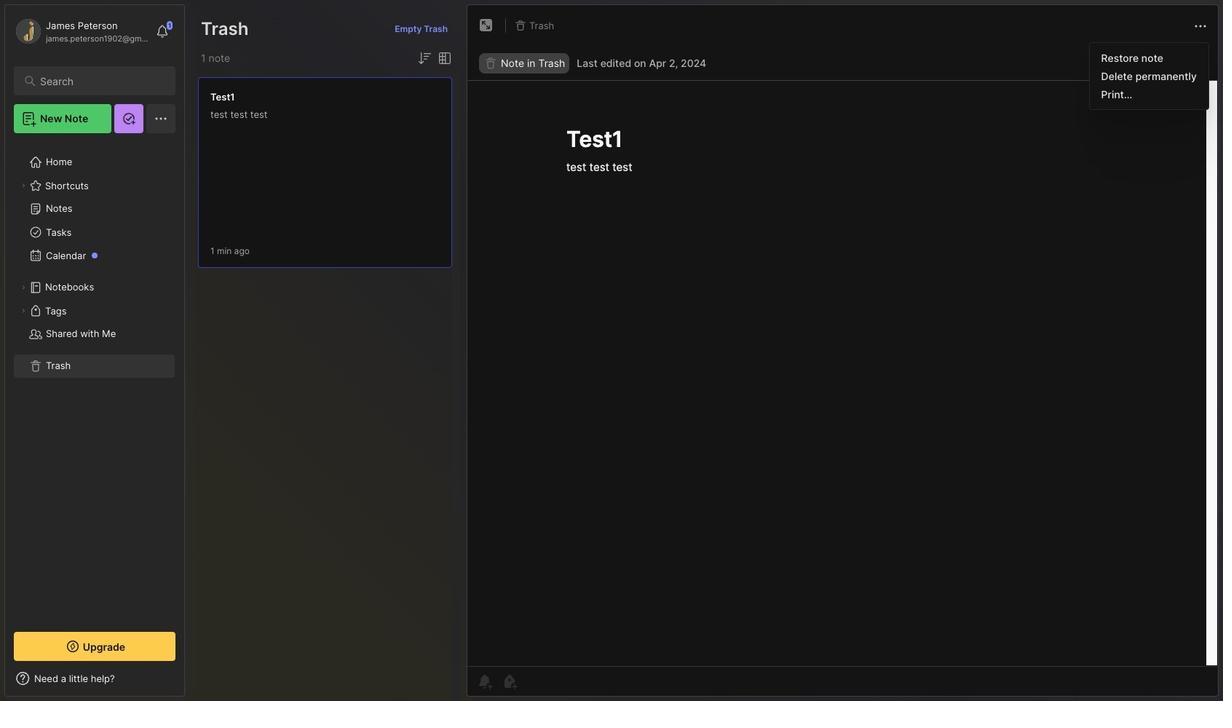 Task type: describe. For each thing, give the bounding box(es) containing it.
tree inside main element
[[5, 142, 184, 619]]

Account field
[[14, 17, 149, 46]]

WHAT'S NEW field
[[5, 667, 184, 690]]

expand notebooks image
[[19, 283, 28, 292]]

more actions image
[[1192, 17, 1210, 35]]

expand note image
[[478, 17, 495, 34]]

main element
[[0, 0, 189, 701]]

Sort options field
[[416, 50, 433, 67]]

expand tags image
[[19, 307, 28, 315]]



Task type: vqa. For each thing, say whether or not it's contained in the screenshot.
Account Field
yes



Task type: locate. For each thing, give the bounding box(es) containing it.
Note Editor text field
[[468, 80, 1218, 666]]

none search field inside main element
[[40, 72, 162, 90]]

None search field
[[40, 72, 162, 90]]

More actions field
[[1192, 16, 1210, 35]]

click to collapse image
[[184, 674, 195, 692]]

add a reminder image
[[476, 673, 494, 690]]

note window element
[[467, 4, 1219, 701]]

add tag image
[[501, 673, 519, 690]]

tree
[[5, 142, 184, 619]]

View options field
[[433, 50, 454, 67]]

Search text field
[[40, 74, 162, 88]]

dropdown list menu
[[1090, 49, 1209, 103]]



